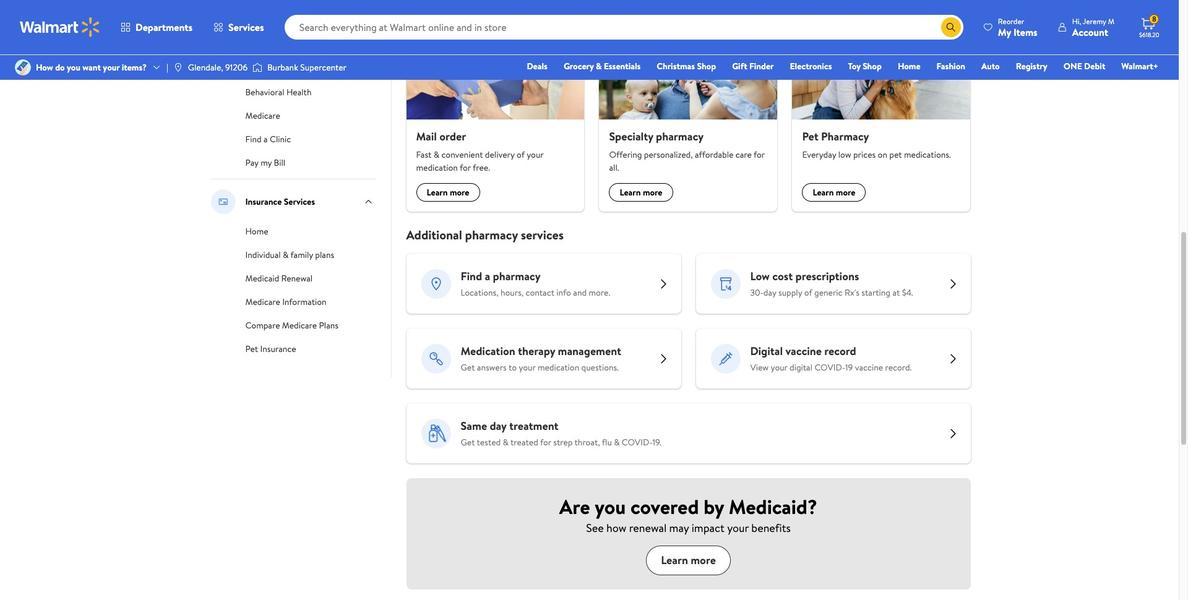 Task type: locate. For each thing, give the bounding box(es) containing it.
a inside find a clinic link
[[264, 133, 268, 145]]

& inside mail order fast & convenient delivery of your medication for free.
[[434, 149, 439, 161]]

your right view
[[771, 362, 787, 374]]

learn more down convenient
[[427, 186, 469, 199]]

home link up individual
[[245, 224, 268, 238]]

learn down offering
[[620, 186, 641, 199]]

covid- down record
[[815, 362, 845, 374]]

1 vertical spatial pet
[[245, 343, 258, 355]]

plans
[[319, 319, 338, 332]]

medicare up the compare
[[245, 296, 280, 308]]

a
[[264, 133, 268, 145], [485, 269, 490, 284]]

for right the care on the right of page
[[754, 149, 765, 161]]

covid- right the flu
[[622, 436, 652, 449]]

more inside pet pharmacy list item
[[836, 186, 855, 199]]

medication
[[461, 344, 515, 359]]

on
[[878, 149, 887, 161]]

 image for how do you want your items?
[[15, 59, 31, 75]]

get inside medication therapy management get answers to your medication questions.
[[461, 362, 475, 374]]

medication inside medication therapy management get answers to your medication questions.
[[538, 362, 579, 374]]

medicare for medicare
[[245, 110, 280, 122]]

 image right |
[[173, 62, 183, 72]]

 image
[[15, 59, 31, 75], [252, 61, 262, 74], [173, 62, 183, 72]]

my
[[261, 157, 272, 169]]

2 horizontal spatial for
[[754, 149, 765, 161]]

find a pharmacy. locations, hours, contact info and more. image
[[421, 269, 451, 299]]

order
[[439, 129, 466, 144]]

0 horizontal spatial of
[[517, 149, 525, 161]]

grocery
[[564, 60, 594, 72]]

you right "are"
[[595, 493, 626, 520]]

throat,
[[575, 436, 600, 449]]

insurance down compare medicare plans
[[260, 343, 296, 355]]

& right the flu
[[614, 436, 620, 449]]

everyday
[[802, 149, 836, 161]]

individual & family plans link
[[245, 248, 334, 261]]

1 horizontal spatial of
[[804, 287, 812, 299]]

your right to
[[519, 362, 536, 374]]

digital
[[750, 344, 783, 359]]

pet
[[802, 129, 818, 144], [245, 343, 258, 355]]

prescriptions
[[795, 269, 859, 284]]

shop for christmas shop
[[697, 60, 716, 72]]

learn more
[[427, 186, 469, 199], [620, 186, 662, 199], [813, 186, 855, 199], [661, 553, 716, 568]]

of inside low cost prescriptions 30-day supply of generic rx's starting at $4.
[[804, 287, 812, 299]]

for down convenient
[[460, 162, 471, 174]]

an
[[281, 15, 290, 28]]

learn more inside mail order "list item"
[[427, 186, 469, 199]]

0 vertical spatial of
[[517, 149, 525, 161]]

pharmacy for additional
[[465, 227, 518, 243]]

1 vertical spatial you
[[595, 493, 626, 520]]

by
[[704, 493, 724, 520]]

 image for burbank supercenter
[[252, 61, 262, 74]]

of inside mail order fast & convenient delivery of your medication for free.
[[517, 149, 525, 161]]

care
[[736, 149, 752, 161]]

of
[[517, 149, 525, 161], [804, 287, 812, 299]]

1 vertical spatial of
[[804, 287, 812, 299]]

1 shop from the left
[[697, 60, 716, 72]]

day up tested on the left bottom of page
[[490, 418, 507, 434]]

0 vertical spatial vaccine
[[785, 344, 822, 359]]

2 horizontal spatial  image
[[252, 61, 262, 74]]

0 vertical spatial pharmacy
[[656, 129, 704, 144]]

$4.
[[902, 287, 913, 299]]

1 horizontal spatial day
[[763, 287, 776, 299]]

learn down fast
[[427, 186, 448, 199]]

2 shop from the left
[[863, 60, 882, 72]]

home link
[[892, 59, 926, 73], [245, 224, 268, 238]]

 image left how
[[15, 59, 31, 75]]

medication down fast
[[416, 162, 458, 174]]

fashion link
[[931, 59, 971, 73]]

more down personalized, at the top of page
[[643, 186, 662, 199]]

dental link
[[245, 61, 270, 75]]

delivery
[[485, 149, 515, 161]]

0 horizontal spatial a
[[264, 133, 268, 145]]

plans
[[315, 249, 334, 261]]

of right supply at right top
[[804, 287, 812, 299]]

medicare up find a clinic link
[[245, 110, 280, 122]]

1 horizontal spatial services
[[284, 196, 315, 208]]

electronics
[[790, 60, 832, 72]]

medication down therapy
[[538, 362, 579, 374]]

pet inside pet pharmacy everyday low prices on pet medications.
[[802, 129, 818, 144]]

0 horizontal spatial find
[[245, 133, 262, 145]]

more inside mail order "list item"
[[450, 186, 469, 199]]

vaccine up the digital
[[785, 344, 822, 359]]

your right delivery
[[527, 149, 544, 161]]

1 horizontal spatial for
[[540, 436, 551, 449]]

burbank
[[267, 61, 298, 74]]

registry
[[1016, 60, 1047, 72]]

1 horizontal spatial shop
[[863, 60, 882, 72]]

1 horizontal spatial a
[[485, 269, 490, 284]]

pharmacy up hours,
[[493, 269, 541, 284]]

& right fast
[[434, 149, 439, 161]]

auto
[[981, 60, 1000, 72]]

flu
[[602, 436, 612, 449]]

of right delivery
[[517, 149, 525, 161]]

find up locations,
[[461, 269, 482, 284]]

 image right the 91206
[[252, 61, 262, 74]]

specialty pharmacy list item
[[592, 20, 785, 212]]

same day treatment. get tested and treated for strep throat, flu and covid nineteen. learn more. image
[[421, 419, 451, 449]]

more for order
[[450, 186, 469, 199]]

learn more inside specialty pharmacy list item
[[620, 186, 662, 199]]

benefits
[[751, 520, 791, 536]]

get left answers
[[461, 362, 475, 374]]

pet insurance link
[[245, 342, 296, 355]]

digital
[[790, 362, 812, 374]]

more down convenient
[[450, 186, 469, 199]]

1 vertical spatial find
[[461, 269, 482, 284]]

record
[[824, 344, 856, 359]]

1 vertical spatial get
[[461, 436, 475, 449]]

you right do
[[67, 61, 80, 74]]

find
[[245, 133, 262, 145], [461, 269, 482, 284]]

pet down the compare
[[245, 343, 258, 355]]

0 horizontal spatial home
[[245, 225, 268, 238]]

0 horizontal spatial services
[[228, 20, 264, 34]]

1 horizontal spatial pet
[[802, 129, 818, 144]]

day inside low cost prescriptions 30-day supply of generic rx's starting at $4.
[[763, 287, 776, 299]]

list
[[399, 20, 978, 212]]

to
[[509, 362, 517, 374]]

learn down everyday
[[813, 186, 834, 199]]

learn inside specialty pharmacy list item
[[620, 186, 641, 199]]

0 vertical spatial get
[[461, 362, 475, 374]]

more down impact
[[691, 553, 716, 568]]

get inside the 'same day treatment get tested & treated for strep throat, flu & covid-19.'
[[461, 436, 475, 449]]

0 vertical spatial medicare
[[245, 110, 280, 122]]

&
[[596, 60, 602, 72], [434, 149, 439, 161], [283, 249, 289, 261], [503, 436, 509, 449], [614, 436, 620, 449]]

vaccine right 19 in the bottom of the page
[[855, 362, 883, 374]]

learn more link
[[646, 546, 731, 575]]

day down low
[[763, 287, 776, 299]]

of for order
[[517, 149, 525, 161]]

medicare down information
[[282, 319, 317, 332]]

0 vertical spatial day
[[763, 287, 776, 299]]

1 vertical spatial for
[[460, 162, 471, 174]]

0 vertical spatial you
[[67, 61, 80, 74]]

1 vertical spatial vaccine
[[855, 362, 883, 374]]

medical link
[[245, 38, 274, 51]]

learn more for order
[[427, 186, 469, 199]]

0 horizontal spatial vaccine
[[785, 344, 822, 359]]

1 vertical spatial medicare
[[245, 296, 280, 308]]

learn inside mail order "list item"
[[427, 186, 448, 199]]

1 vertical spatial medication
[[538, 362, 579, 374]]

19
[[845, 362, 853, 374]]

2 get from the top
[[461, 436, 475, 449]]

your right want
[[103, 61, 120, 74]]

medication therapy management get answers to your medication questions.
[[461, 344, 621, 374]]

starting
[[862, 287, 890, 299]]

pay my bill
[[245, 157, 285, 169]]

1 horizontal spatial home
[[898, 60, 920, 72]]

a left clinic
[[264, 133, 268, 145]]

for inside the 'same day treatment get tested & treated for strep throat, flu & covid-19.'
[[540, 436, 551, 449]]

1 horizontal spatial find
[[461, 269, 482, 284]]

2 vertical spatial pharmacy
[[493, 269, 541, 284]]

1 vertical spatial home link
[[245, 224, 268, 238]]

pharmacy left "services"
[[465, 227, 518, 243]]

services down bill
[[284, 196, 315, 208]]

christmas
[[657, 60, 695, 72]]

more down low
[[836, 186, 855, 199]]

compare
[[245, 319, 280, 332]]

schedule an appointment
[[245, 15, 342, 28]]

services up medical link
[[228, 20, 264, 34]]

toy
[[848, 60, 861, 72]]

family
[[290, 249, 313, 261]]

learn for pet
[[813, 186, 834, 199]]

your inside the digital vaccine record view your digital covid-19 vaccine record.
[[771, 362, 787, 374]]

a for pharmacy
[[485, 269, 490, 284]]

day inside the 'same day treatment get tested & treated for strep throat, flu & covid-19.'
[[490, 418, 507, 434]]

1 vertical spatial a
[[485, 269, 490, 284]]

home left fashion
[[898, 60, 920, 72]]

learn
[[427, 186, 448, 199], [620, 186, 641, 199], [813, 186, 834, 199], [661, 553, 688, 568]]

0 horizontal spatial shop
[[697, 60, 716, 72]]

your right impact
[[727, 520, 749, 536]]

toy shop
[[848, 60, 882, 72]]

0 horizontal spatial medication
[[416, 162, 458, 174]]

medicare information
[[245, 296, 326, 308]]

get down same at the left bottom of the page
[[461, 436, 475, 449]]

departments button
[[110, 12, 203, 42]]

items?
[[122, 61, 147, 74]]

find a clinic
[[245, 133, 291, 145]]

schedule an appointment link
[[245, 14, 342, 28]]

91206
[[225, 61, 248, 74]]

walmart image
[[20, 17, 100, 37]]

0 vertical spatial insurance
[[245, 196, 282, 208]]

learn more down offering
[[620, 186, 662, 199]]

home link left fashion
[[892, 59, 926, 73]]

insurance down pay my bill
[[245, 196, 282, 208]]

1 horizontal spatial covid-
[[815, 362, 845, 374]]

1 vertical spatial covid-
[[622, 436, 652, 449]]

list containing mail order
[[399, 20, 978, 212]]

for left strep
[[540, 436, 551, 449]]

insurance services
[[245, 196, 315, 208]]

christmas shop link
[[651, 59, 722, 73]]

behavioral
[[245, 86, 284, 98]]

for
[[754, 149, 765, 161], [460, 162, 471, 174], [540, 436, 551, 449]]

find up pay
[[245, 133, 262, 145]]

more inside specialty pharmacy list item
[[643, 186, 662, 199]]

1 horizontal spatial vaccine
[[855, 362, 883, 374]]

medicaid
[[245, 272, 279, 285]]

1 horizontal spatial  image
[[173, 62, 183, 72]]

medicare for medicare information
[[245, 296, 280, 308]]

pharmacy inside specialty pharmacy offering personalized, affordable care for all.
[[656, 129, 704, 144]]

2 vertical spatial medicare
[[282, 319, 317, 332]]

0 vertical spatial pet
[[802, 129, 818, 144]]

shop inside "link"
[[863, 60, 882, 72]]

1 vertical spatial pharmacy
[[465, 227, 518, 243]]

0 horizontal spatial pet
[[245, 343, 258, 355]]

locations,
[[461, 287, 498, 299]]

0 vertical spatial find
[[245, 133, 262, 145]]

pharmacy up personalized, at the top of page
[[656, 129, 704, 144]]

you inside 'are you covered by medicaid? see how renewal may impact your benefits'
[[595, 493, 626, 520]]

a up locations,
[[485, 269, 490, 284]]

0 vertical spatial medication
[[416, 162, 458, 174]]

pet for insurance
[[245, 343, 258, 355]]

you
[[67, 61, 80, 74], [595, 493, 626, 520]]

same day treatment get tested & treated for strep throat, flu & covid-19.
[[461, 418, 661, 449]]

get
[[461, 362, 475, 374], [461, 436, 475, 449]]

0 horizontal spatial for
[[460, 162, 471, 174]]

0 vertical spatial services
[[228, 20, 264, 34]]

search icon image
[[946, 22, 956, 32]]

& right grocery
[[596, 60, 602, 72]]

1 horizontal spatial you
[[595, 493, 626, 520]]

walmart insurance services image
[[211, 189, 235, 214]]

learn more down may
[[661, 553, 716, 568]]

deals
[[527, 60, 548, 72]]

0 horizontal spatial covid-
[[622, 436, 652, 449]]

strep
[[553, 436, 573, 449]]

shop right christmas
[[697, 60, 716, 72]]

learn inside pet pharmacy list item
[[813, 186, 834, 199]]

shop right the toy
[[863, 60, 882, 72]]

compare medicare plans
[[245, 319, 338, 332]]

1 get from the top
[[461, 362, 475, 374]]

pet up everyday
[[802, 129, 818, 144]]

0 vertical spatial home link
[[892, 59, 926, 73]]

pay
[[245, 157, 259, 169]]

0 horizontal spatial home link
[[245, 224, 268, 238]]

learn more inside pet pharmacy list item
[[813, 186, 855, 199]]

0 vertical spatial home
[[898, 60, 920, 72]]

deals link
[[521, 59, 553, 73]]

1 horizontal spatial medication
[[538, 362, 579, 374]]

0 vertical spatial covid-
[[815, 362, 845, 374]]

how
[[606, 520, 626, 536]]

0 horizontal spatial day
[[490, 418, 507, 434]]

account
[[1072, 25, 1108, 39]]

home up individual
[[245, 225, 268, 238]]

0 vertical spatial a
[[264, 133, 268, 145]]

0 horizontal spatial  image
[[15, 59, 31, 75]]

learn more down low
[[813, 186, 855, 199]]

rx's
[[845, 287, 859, 299]]

1 vertical spatial day
[[490, 418, 507, 434]]

find inside find a pharmacy locations, hours, contact info and more.
[[461, 269, 482, 284]]

day
[[763, 287, 776, 299], [490, 418, 507, 434]]

Search search field
[[284, 15, 963, 40]]

2 vertical spatial for
[[540, 436, 551, 449]]

1 vertical spatial home
[[245, 225, 268, 238]]

0 vertical spatial for
[[754, 149, 765, 161]]

a inside find a pharmacy locations, hours, contact info and more.
[[485, 269, 490, 284]]



Task type: describe. For each thing, give the bounding box(es) containing it.
mail order fast & convenient delivery of your medication for free.
[[416, 129, 544, 174]]

a for clinic
[[264, 133, 268, 145]]

services button
[[203, 12, 275, 42]]

low
[[838, 149, 851, 161]]

debit
[[1084, 60, 1105, 72]]

more.
[[589, 287, 610, 299]]

christmas shop
[[657, 60, 716, 72]]

$618.20
[[1139, 30, 1159, 39]]

behavioral health link
[[245, 85, 312, 98]]

learn for specialty
[[620, 186, 641, 199]]

learn for mail
[[427, 186, 448, 199]]

covered
[[631, 493, 699, 520]]

behavioral health
[[245, 86, 312, 98]]

find for clinic
[[245, 133, 262, 145]]

fast
[[416, 149, 432, 161]]

gift
[[732, 60, 747, 72]]

one
[[1063, 60, 1082, 72]]

pet insurance
[[245, 343, 296, 355]]

medication therapy management. get answers to your medication questions. image
[[421, 344, 451, 374]]

want
[[82, 61, 101, 74]]

hours,
[[501, 287, 524, 299]]

additional
[[406, 227, 462, 243]]

medical
[[245, 39, 274, 51]]

for inside specialty pharmacy offering personalized, affordable care for all.
[[754, 149, 765, 161]]

answers
[[477, 362, 507, 374]]

glendale,
[[188, 61, 223, 74]]

1 vertical spatial services
[[284, 196, 315, 208]]

more inside learn more link
[[691, 553, 716, 568]]

more for pharmacy
[[836, 186, 855, 199]]

& right tested on the left bottom of page
[[503, 436, 509, 449]]

medicaid renewal link
[[245, 271, 313, 285]]

appointment
[[292, 15, 342, 28]]

affordable
[[695, 149, 733, 161]]

schedule
[[245, 15, 279, 28]]

Walmart Site-Wide search field
[[284, 15, 963, 40]]

pet pharmacy list item
[[785, 20, 978, 212]]

find a pharmacy locations, hours, contact info and more.
[[461, 269, 610, 299]]

find for pharmacy
[[461, 269, 482, 284]]

grocery & essentials
[[564, 60, 641, 72]]

find a clinic link
[[245, 132, 291, 145]]

pet for pharmacy
[[802, 129, 818, 144]]

supercenter
[[300, 61, 347, 74]]

pharmacy
[[821, 129, 869, 144]]

services inside dropdown button
[[228, 20, 264, 34]]

additional pharmacy services
[[406, 227, 564, 243]]

compare medicare plans link
[[245, 318, 338, 332]]

do
[[55, 61, 65, 74]]

impact
[[692, 520, 724, 536]]

low cost prescriptions 30-day supply of generic rx's starting at $4.
[[750, 269, 913, 299]]

0 horizontal spatial you
[[67, 61, 80, 74]]

pay my bill link
[[245, 155, 285, 169]]

digital vaccine record. view your digital covid-19 vaccine record. image
[[711, 344, 740, 374]]

electronics link
[[784, 59, 837, 73]]

for inside mail order fast & convenient delivery of your medication for free.
[[460, 162, 471, 174]]

medication inside mail order fast & convenient delivery of your medication for free.
[[416, 162, 458, 174]]

offering
[[609, 149, 642, 161]]

get for medication therapy management
[[461, 362, 475, 374]]

1 horizontal spatial home link
[[892, 59, 926, 73]]

information
[[282, 296, 326, 308]]

individual & family plans
[[245, 249, 334, 261]]

at
[[892, 287, 900, 299]]

get for same day treatment
[[461, 436, 475, 449]]

same
[[461, 418, 487, 434]]

supply
[[778, 287, 802, 299]]

services
[[521, 227, 564, 243]]

treated
[[510, 436, 538, 449]]

medicare information link
[[245, 295, 326, 308]]

reorder my items
[[998, 16, 1038, 39]]

low cost prescriptions. 30-day supply of generic rx's starting at $4. image
[[711, 269, 740, 299]]

pharmacy for specialty
[[656, 129, 704, 144]]

|
[[166, 61, 168, 74]]

8
[[1152, 14, 1156, 24]]

learn more for pharmacy
[[813, 186, 855, 199]]

8 $618.20
[[1139, 14, 1159, 39]]

essentials
[[604, 60, 641, 72]]

renewal
[[281, 272, 313, 285]]

of for cost
[[804, 287, 812, 299]]

shop for toy shop
[[863, 60, 882, 72]]

your inside mail order fast & convenient delivery of your medication for free.
[[527, 149, 544, 161]]

digital vaccine record view your digital covid-19 vaccine record.
[[750, 344, 912, 374]]

 image for glendale, 91206
[[173, 62, 183, 72]]

medicare link
[[245, 108, 280, 122]]

record.
[[885, 362, 912, 374]]

medicaid renewal
[[245, 272, 313, 285]]

auto link
[[976, 59, 1005, 73]]

burbank supercenter
[[267, 61, 347, 74]]

clinic
[[270, 133, 291, 145]]

more for pharmacy
[[643, 186, 662, 199]]

how
[[36, 61, 53, 74]]

learn down may
[[661, 553, 688, 568]]

& left family
[[283, 249, 289, 261]]

view
[[750, 362, 769, 374]]

items
[[1013, 25, 1038, 39]]

mail order list item
[[399, 20, 592, 212]]

dental
[[245, 62, 270, 75]]

grocery & essentials link
[[558, 59, 646, 73]]

see
[[586, 520, 604, 536]]

19.
[[652, 436, 661, 449]]

low
[[750, 269, 770, 284]]

medications.
[[904, 149, 951, 161]]

your inside medication therapy management get answers to your medication questions.
[[519, 362, 536, 374]]

learn more for pharmacy
[[620, 186, 662, 199]]

convenient
[[441, 149, 483, 161]]

my
[[998, 25, 1011, 39]]

toy shop link
[[842, 59, 887, 73]]

generic
[[814, 287, 842, 299]]

fashion
[[937, 60, 965, 72]]

your inside 'are you covered by medicaid? see how renewal may impact your benefits'
[[727, 520, 749, 536]]

jeremy
[[1083, 16, 1106, 26]]

and
[[573, 287, 587, 299]]

covid- inside the digital vaccine record view your digital covid-19 vaccine record.
[[815, 362, 845, 374]]

1 vertical spatial insurance
[[260, 343, 296, 355]]

finder
[[749, 60, 774, 72]]

one debit
[[1063, 60, 1105, 72]]

how do you want your items?
[[36, 61, 147, 74]]

cost
[[772, 269, 793, 284]]

contact
[[526, 287, 554, 299]]

pharmacy inside find a pharmacy locations, hours, contact info and more.
[[493, 269, 541, 284]]

covid- inside the 'same day treatment get tested & treated for strep throat, flu & covid-19.'
[[622, 436, 652, 449]]

walmart+
[[1121, 60, 1158, 72]]



Task type: vqa. For each thing, say whether or not it's contained in the screenshot.
Individual & family plans
yes



